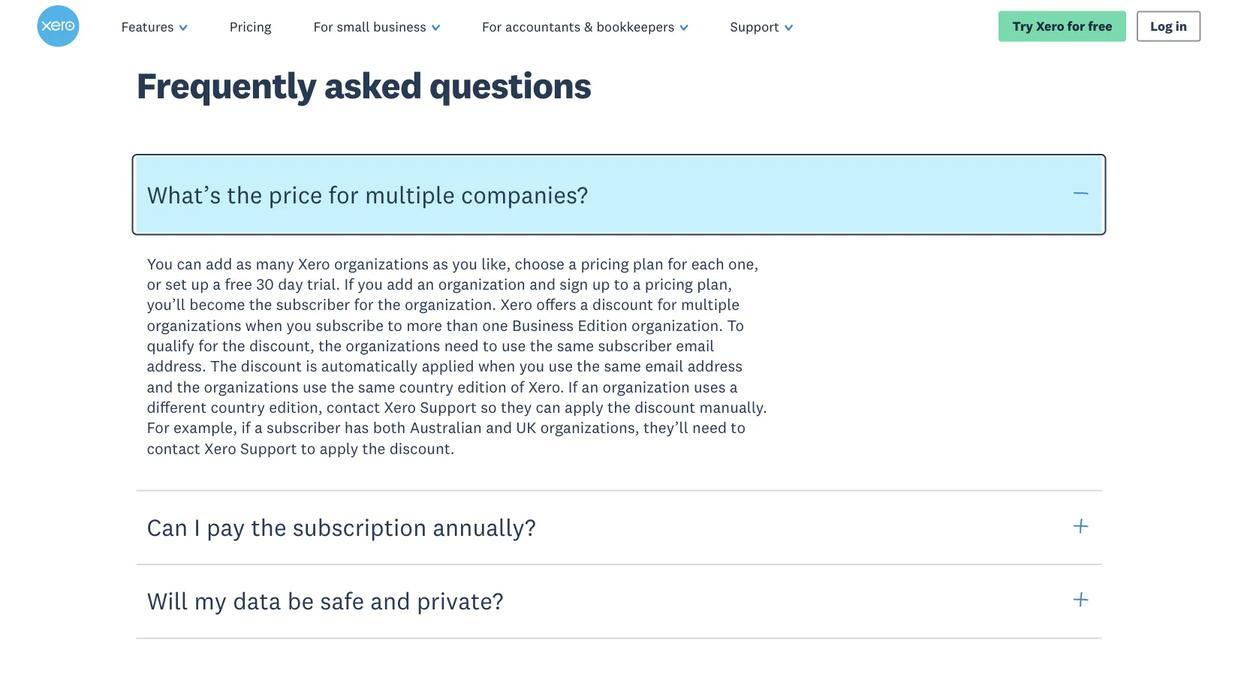 Task type: locate. For each thing, give the bounding box(es) containing it.
30
[[256, 275, 274, 294]]

for
[[314, 18, 333, 35], [482, 18, 502, 35], [147, 418, 170, 438]]

1 vertical spatial same
[[604, 357, 641, 376]]

0 vertical spatial pricing
[[581, 254, 629, 274]]

uses
[[694, 377, 726, 397]]

organization.
[[405, 295, 497, 315], [632, 316, 724, 335]]

and down choose
[[530, 275, 556, 294]]

contact
[[327, 398, 380, 417], [147, 439, 200, 458]]

the up the
[[222, 336, 245, 356]]

to
[[614, 275, 629, 294], [388, 316, 403, 335], [483, 336, 498, 356], [731, 418, 746, 438], [301, 439, 316, 458]]

1 vertical spatial can
[[536, 398, 561, 417]]

one,
[[729, 254, 759, 274]]

1 horizontal spatial organization.
[[632, 316, 724, 335]]

1 horizontal spatial need
[[693, 418, 727, 438]]

0 vertical spatial organization
[[438, 275, 526, 294]]

1 vertical spatial multiple
[[681, 295, 740, 315]]

the down both
[[363, 439, 386, 458]]

discount down the discount,
[[241, 357, 302, 376]]

for small business
[[314, 18, 427, 35]]

1 vertical spatial subscriber
[[598, 336, 672, 356]]

different
[[147, 398, 207, 417]]

companies?
[[461, 180, 588, 210]]

organization down like,
[[438, 275, 526, 294]]

0 vertical spatial same
[[557, 336, 594, 356]]

1 horizontal spatial contact
[[327, 398, 380, 417]]

to down manually. at the right of the page
[[731, 418, 746, 438]]

for right price
[[329, 180, 359, 210]]

2 horizontal spatial support
[[731, 18, 780, 35]]

1 vertical spatial if
[[569, 377, 578, 397]]

an up organizations,
[[582, 377, 599, 397]]

2 vertical spatial same
[[358, 377, 395, 397]]

you left like,
[[452, 254, 478, 274]]

for down plan
[[658, 295, 677, 315]]

0 horizontal spatial add
[[206, 254, 232, 274]]

0 horizontal spatial when
[[245, 316, 283, 335]]

use up xero.
[[549, 357, 573, 376]]

0 horizontal spatial support
[[240, 439, 297, 458]]

trial.
[[307, 275, 340, 294]]

for left small
[[314, 18, 333, 35]]

in
[[1176, 18, 1188, 34]]

1 vertical spatial add
[[387, 275, 413, 294]]

0 vertical spatial can
[[177, 254, 202, 274]]

xero down example,
[[204, 439, 236, 458]]

for for for small business
[[314, 18, 333, 35]]

pricing
[[581, 254, 629, 274], [645, 275, 693, 294]]

0 horizontal spatial can
[[177, 254, 202, 274]]

of
[[511, 377, 525, 397]]

for down 'different'
[[147, 418, 170, 438]]

for inside for accountants & bookkeepers dropdown button
[[482, 18, 502, 35]]

1 horizontal spatial same
[[557, 336, 594, 356]]

pricing
[[230, 18, 272, 35]]

1 horizontal spatial as
[[433, 254, 449, 274]]

1 horizontal spatial support
[[420, 398, 477, 417]]

0 horizontal spatial multiple
[[365, 180, 455, 210]]

become
[[189, 295, 245, 315]]

for up subscribe
[[354, 295, 374, 315]]

2 horizontal spatial use
[[549, 357, 573, 376]]

0 vertical spatial when
[[245, 316, 283, 335]]

country
[[399, 377, 454, 397], [211, 398, 265, 417]]

the down subscribe
[[319, 336, 342, 356]]

0 horizontal spatial for
[[147, 418, 170, 438]]

0 vertical spatial support
[[731, 18, 780, 35]]

need down than
[[444, 336, 479, 356]]

what's
[[147, 180, 221, 210]]

a right if
[[255, 418, 263, 438]]

organization. down plan,
[[632, 316, 724, 335]]

can i pay the subscription annually? button
[[136, 490, 1102, 566]]

1 horizontal spatial country
[[399, 377, 454, 397]]

up
[[191, 275, 209, 294], [592, 275, 610, 294]]

use down is
[[303, 377, 327, 397]]

1 vertical spatial when
[[478, 357, 516, 376]]

2 vertical spatial use
[[303, 377, 327, 397]]

country up if
[[211, 398, 265, 417]]

1 vertical spatial organization.
[[632, 316, 724, 335]]

contact down example,
[[147, 439, 200, 458]]

subscriber down the trial. at left
[[276, 295, 350, 315]]

qualify
[[147, 336, 195, 356]]

organization. up than
[[405, 295, 497, 315]]

you can add as many xero organizations as you like, choose a pricing plan for each one, or set up a free 30 day trial. if you add an organization and sign up to a pricing plan, you'll become the subscriber for the organization.    xero offers a discount for multiple organizations when you subscribe to more than one business edition organization. to qualify for the discount, the organizations need to use the same subscriber email address.    the discount is automatically applied when you use the same email address and the organizations use the same country edition of xero. if an organization uses a different country edition, contact xero support so they can apply the discount manually. for example, if a subscriber has both australian and uk organizations, they'll need to contact xero support to apply the discount.
[[147, 254, 768, 458]]

data
[[233, 586, 281, 616]]

the up organizations,
[[608, 398, 631, 417]]

when up edition
[[478, 357, 516, 376]]

1 vertical spatial organization
[[603, 377, 690, 397]]

email up address
[[676, 336, 715, 356]]

as left like,
[[433, 254, 449, 274]]

is
[[306, 357, 317, 376]]

to down 'one'
[[483, 336, 498, 356]]

as
[[236, 254, 252, 274], [433, 254, 449, 274]]

0 horizontal spatial free
[[225, 275, 252, 294]]

need down manually. at the right of the page
[[693, 418, 727, 438]]

1 horizontal spatial can
[[536, 398, 561, 417]]

organization up they'll
[[603, 377, 690, 397]]

for
[[1068, 18, 1086, 34], [329, 180, 359, 210], [668, 254, 688, 274], [354, 295, 374, 315], [658, 295, 677, 315], [199, 336, 218, 356]]

subscribe
[[316, 316, 384, 335]]

price
[[269, 180, 323, 210]]

pricing up sign
[[581, 254, 629, 274]]

1 horizontal spatial for
[[314, 18, 333, 35]]

a up manually. at the right of the page
[[730, 377, 738, 397]]

1 vertical spatial contact
[[147, 439, 200, 458]]

0 horizontal spatial use
[[303, 377, 327, 397]]

questions
[[429, 62, 592, 108]]

subscriber
[[276, 295, 350, 315], [598, 336, 672, 356], [267, 418, 341, 438]]

0 vertical spatial use
[[502, 336, 526, 356]]

0 vertical spatial contact
[[327, 398, 380, 417]]

0 vertical spatial email
[[676, 336, 715, 356]]

1 up from the left
[[191, 275, 209, 294]]

for right try
[[1068, 18, 1086, 34]]

business
[[373, 18, 427, 35]]

an up 'more'
[[417, 275, 435, 294]]

free left 'log'
[[1089, 18, 1113, 34]]

and
[[530, 275, 556, 294], [147, 377, 173, 397], [486, 418, 512, 438], [371, 586, 411, 616]]

1 vertical spatial use
[[549, 357, 573, 376]]

annually?
[[433, 513, 536, 543]]

asked
[[324, 62, 422, 108]]

be
[[287, 586, 314, 616]]

they
[[501, 398, 532, 417]]

to up edition
[[614, 275, 629, 294]]

1 horizontal spatial an
[[582, 377, 599, 397]]

free
[[1089, 18, 1113, 34], [225, 275, 252, 294]]

offers
[[537, 295, 577, 315]]

as left many
[[236, 254, 252, 274]]

discount up edition
[[593, 295, 654, 315]]

organization
[[438, 275, 526, 294], [603, 377, 690, 397]]

0 horizontal spatial apply
[[320, 439, 359, 458]]

when
[[245, 316, 283, 335], [478, 357, 516, 376]]

for inside 'you can add as many xero organizations as you like, choose a pricing plan for each one, or set up a free 30 day trial. if you add an organization and sign up to a pricing plan, you'll become the subscriber for the organization.    xero offers a discount for multiple organizations when you subscribe to more than one business edition organization. to qualify for the discount, the organizations need to use the same subscriber email address.    the discount is automatically applied when you use the same email address and the organizations use the same country edition of xero. if an organization uses a different country edition, contact xero support so they can apply the discount manually. for example, if a subscriber has both australian and uk organizations, they'll need to contact xero support to apply the discount.'
[[147, 418, 170, 438]]

0 horizontal spatial country
[[211, 398, 265, 417]]

0 horizontal spatial need
[[444, 336, 479, 356]]

for accountants & bookkeepers button
[[461, 0, 710, 53]]

if
[[344, 275, 354, 294], [569, 377, 578, 397]]

for accountants & bookkeepers
[[482, 18, 675, 35]]

you up xero.
[[520, 357, 545, 376]]

discount up they'll
[[635, 398, 696, 417]]

apply
[[565, 398, 604, 417], [320, 439, 359, 458]]

frequently
[[136, 62, 317, 108]]

sign
[[560, 275, 589, 294]]

add up become
[[206, 254, 232, 274]]

xero.
[[529, 377, 565, 397]]

each
[[692, 254, 725, 274]]

use down 'one'
[[502, 336, 526, 356]]

for left accountants
[[482, 18, 502, 35]]

1 horizontal spatial if
[[569, 377, 578, 397]]

subscriber down edition
[[598, 336, 672, 356]]

1 vertical spatial pricing
[[645, 275, 693, 294]]

subscriber down 'edition,'
[[267, 418, 341, 438]]

0 vertical spatial add
[[206, 254, 232, 274]]

pricing down plan
[[645, 275, 693, 294]]

applied
[[422, 357, 475, 376]]

0 vertical spatial multiple
[[365, 180, 455, 210]]

support button
[[710, 0, 814, 53]]

2 vertical spatial discount
[[635, 398, 696, 417]]

try xero for free
[[1013, 18, 1113, 34]]

add up 'more'
[[387, 275, 413, 294]]

up right sign
[[592, 275, 610, 294]]

2 up from the left
[[592, 275, 610, 294]]

same
[[557, 336, 594, 356], [604, 357, 641, 376], [358, 377, 395, 397]]

the right pay
[[251, 513, 287, 543]]

an
[[417, 275, 435, 294], [582, 377, 599, 397]]

discount
[[593, 295, 654, 315], [241, 357, 302, 376], [635, 398, 696, 417]]

2 horizontal spatial same
[[604, 357, 641, 376]]

organizations
[[334, 254, 429, 274], [147, 316, 242, 335], [346, 336, 441, 356], [204, 377, 299, 397]]

can
[[177, 254, 202, 274], [536, 398, 561, 417]]

a
[[569, 254, 577, 274], [213, 275, 221, 294], [633, 275, 641, 294], [581, 295, 589, 315], [730, 377, 738, 397], [255, 418, 263, 438]]

up right 'set'
[[191, 275, 209, 294]]

for inside for small business dropdown button
[[314, 18, 333, 35]]

the left price
[[227, 180, 263, 210]]

need
[[444, 336, 479, 356], [693, 418, 727, 438]]

contact up has
[[327, 398, 380, 417]]

one
[[483, 316, 508, 335]]

and right safe at the bottom
[[371, 586, 411, 616]]

if right the trial. at left
[[344, 275, 354, 294]]

to
[[728, 316, 744, 335]]

if right xero.
[[569, 377, 578, 397]]

1 vertical spatial email
[[645, 357, 684, 376]]

the up 'different'
[[177, 377, 200, 397]]

0 vertical spatial free
[[1089, 18, 1113, 34]]

free left 30
[[225, 275, 252, 294]]

can down xero.
[[536, 398, 561, 417]]

you
[[452, 254, 478, 274], [358, 275, 383, 294], [287, 316, 312, 335], [520, 357, 545, 376]]

plan
[[633, 254, 664, 274]]

apply down has
[[320, 439, 359, 458]]

1 vertical spatial support
[[420, 398, 477, 417]]

apply up organizations,
[[565, 398, 604, 417]]

0 horizontal spatial an
[[417, 275, 435, 294]]

can i pay the subscription annually?
[[147, 513, 536, 543]]

multiple
[[365, 180, 455, 210], [681, 295, 740, 315]]

free inside 'you can add as many xero organizations as you like, choose a pricing plan for each one, or set up a free 30 day trial. if you add an organization and sign up to a pricing plan, you'll become the subscriber for the organization.    xero offers a discount for multiple organizations when you subscribe to more than one business edition organization. to qualify for the discount, the organizations need to use the same subscriber email address.    the discount is automatically applied when you use the same email address and the organizations use the same country edition of xero. if an organization uses a different country edition, contact xero support so they can apply the discount manually. for example, if a subscriber has both australian and uk organizations, they'll need to contact xero support to apply the discount.'
[[225, 275, 252, 294]]

1 horizontal spatial apply
[[565, 398, 604, 417]]

add
[[206, 254, 232, 274], [387, 275, 413, 294]]

2 horizontal spatial for
[[482, 18, 502, 35]]

a up become
[[213, 275, 221, 294]]

xero up the trial. at left
[[298, 254, 330, 274]]

when up the discount,
[[245, 316, 283, 335]]

organizations down the
[[204, 377, 299, 397]]

0 horizontal spatial up
[[191, 275, 209, 294]]

0 vertical spatial need
[[444, 336, 479, 356]]

1 vertical spatial free
[[225, 275, 252, 294]]

accountants
[[506, 18, 581, 35]]

1 horizontal spatial multiple
[[681, 295, 740, 315]]

country down applied in the left bottom of the page
[[399, 377, 454, 397]]

email left address
[[645, 357, 684, 376]]

0 vertical spatial if
[[344, 275, 354, 294]]

1 horizontal spatial pricing
[[645, 275, 693, 294]]

log in link
[[1137, 11, 1202, 42]]

can up 'set'
[[177, 254, 202, 274]]

1 horizontal spatial up
[[592, 275, 610, 294]]

0 horizontal spatial organization.
[[405, 295, 497, 315]]

0 horizontal spatial as
[[236, 254, 252, 274]]



Task type: vqa. For each thing, say whether or not it's contained in the screenshot.
the Limited time sale: 90% off for 3 months. Terms apply. in the top left of the page
no



Task type: describe. For each thing, give the bounding box(es) containing it.
for right plan
[[668, 254, 688, 274]]

the down automatically
[[331, 377, 354, 397]]

will my data be safe and private? button
[[136, 564, 1102, 640]]

0 vertical spatial subscriber
[[276, 295, 350, 315]]

log in
[[1151, 18, 1188, 34]]

0 vertical spatial discount
[[593, 295, 654, 315]]

both
[[373, 418, 406, 438]]

and down so
[[486, 418, 512, 438]]

1 vertical spatial an
[[582, 377, 599, 397]]

for small business button
[[293, 0, 461, 53]]

example,
[[174, 418, 238, 438]]

organizations up the trial. at left
[[334, 254, 429, 274]]

a down sign
[[581, 295, 589, 315]]

xero homepage image
[[37, 5, 79, 47]]

1 vertical spatial discount
[[241, 357, 302, 376]]

multiple inside 'you can add as many xero organizations as you like, choose a pricing plan for each one, or set up a free 30 day trial. if you add an organization and sign up to a pricing plan, you'll become the subscriber for the organization.    xero offers a discount for multiple organizations when you subscribe to more than one business edition organization. to qualify for the discount, the organizations need to use the same subscriber email address.    the discount is automatically applied when you use the same email address and the organizations use the same country edition of xero. if an organization uses a different country edition, contact xero support so they can apply the discount manually. for example, if a subscriber has both australian and uk organizations, they'll need to contact xero support to apply the discount.'
[[681, 295, 740, 315]]

i
[[194, 513, 200, 543]]

1 vertical spatial country
[[211, 398, 265, 417]]

multiple inside dropdown button
[[365, 180, 455, 210]]

choose
[[515, 254, 565, 274]]

0 horizontal spatial pricing
[[581, 254, 629, 274]]

0 vertical spatial an
[[417, 275, 435, 294]]

will
[[147, 586, 188, 616]]

1 horizontal spatial organization
[[603, 377, 690, 397]]

and inside dropdown button
[[371, 586, 411, 616]]

a down plan
[[633, 275, 641, 294]]

edition
[[458, 377, 507, 397]]

0 horizontal spatial contact
[[147, 439, 200, 458]]

day
[[278, 275, 303, 294]]

set
[[165, 275, 187, 294]]

business
[[512, 316, 574, 335]]

subscription
[[293, 513, 427, 543]]

for for for accountants & bookkeepers
[[482, 18, 502, 35]]

uk
[[516, 418, 537, 438]]

the down business
[[530, 336, 553, 356]]

manually.
[[700, 398, 768, 417]]

&
[[584, 18, 593, 35]]

organizations up automatically
[[346, 336, 441, 356]]

so
[[481, 398, 497, 417]]

to left 'more'
[[388, 316, 403, 335]]

1 horizontal spatial free
[[1089, 18, 1113, 34]]

pay
[[206, 513, 245, 543]]

you
[[147, 254, 173, 274]]

the
[[210, 357, 237, 376]]

automatically
[[321, 357, 418, 376]]

1 horizontal spatial add
[[387, 275, 413, 294]]

xero up both
[[384, 398, 416, 417]]

small
[[337, 18, 370, 35]]

discount.
[[390, 439, 455, 458]]

organizations,
[[541, 418, 640, 438]]

edition
[[578, 316, 628, 335]]

0 vertical spatial apply
[[565, 398, 604, 417]]

the down edition
[[577, 357, 600, 376]]

what's the price for multiple companies?
[[147, 180, 588, 210]]

and down address.
[[147, 377, 173, 397]]

for up the
[[199, 336, 218, 356]]

australian
[[410, 418, 482, 438]]

address.
[[147, 357, 206, 376]]

or
[[147, 275, 161, 294]]

0 horizontal spatial if
[[344, 275, 354, 294]]

plan,
[[697, 275, 733, 294]]

2 as from the left
[[433, 254, 449, 274]]

0 vertical spatial organization.
[[405, 295, 497, 315]]

0 horizontal spatial same
[[358, 377, 395, 397]]

the inside what's the price for multiple companies? dropdown button
[[227, 180, 263, 210]]

1 vertical spatial apply
[[320, 439, 359, 458]]

the up subscribe
[[378, 295, 401, 315]]

organizations down become
[[147, 316, 242, 335]]

to down 'edition,'
[[301, 439, 316, 458]]

xero up 'one'
[[501, 295, 533, 315]]

1 vertical spatial need
[[693, 418, 727, 438]]

try
[[1013, 18, 1034, 34]]

what's the price for multiple companies? button
[[136, 157, 1102, 233]]

features
[[121, 18, 174, 35]]

you up the discount,
[[287, 316, 312, 335]]

1 horizontal spatial use
[[502, 336, 526, 356]]

has
[[345, 418, 369, 438]]

than
[[447, 316, 479, 335]]

features button
[[100, 0, 209, 53]]

xero right try
[[1037, 18, 1065, 34]]

log
[[1151, 18, 1173, 34]]

the inside can i pay the subscription annually? dropdown button
[[251, 513, 287, 543]]

they'll
[[644, 418, 689, 438]]

a up sign
[[569, 254, 577, 274]]

for inside dropdown button
[[329, 180, 359, 210]]

address
[[688, 357, 743, 376]]

many
[[256, 254, 294, 274]]

safe
[[320, 586, 365, 616]]

bookkeepers
[[597, 18, 675, 35]]

private?
[[417, 586, 504, 616]]

you'll
[[147, 295, 186, 315]]

frequently asked questions
[[136, 62, 592, 108]]

more
[[407, 316, 443, 335]]

you up subscribe
[[358, 275, 383, 294]]

support inside dropdown button
[[731, 18, 780, 35]]

like,
[[482, 254, 511, 274]]

my
[[194, 586, 227, 616]]

will my data be safe and private?
[[147, 586, 504, 616]]

2 vertical spatial support
[[240, 439, 297, 458]]

pricing link
[[209, 0, 293, 53]]

if
[[241, 418, 251, 438]]

can
[[147, 513, 188, 543]]

try xero for free link
[[999, 11, 1127, 42]]

the down 30
[[249, 295, 272, 315]]

0 horizontal spatial organization
[[438, 275, 526, 294]]

1 horizontal spatial when
[[478, 357, 516, 376]]

discount,
[[249, 336, 315, 356]]

edition,
[[269, 398, 323, 417]]

0 vertical spatial country
[[399, 377, 454, 397]]

1 as from the left
[[236, 254, 252, 274]]

2 vertical spatial subscriber
[[267, 418, 341, 438]]



